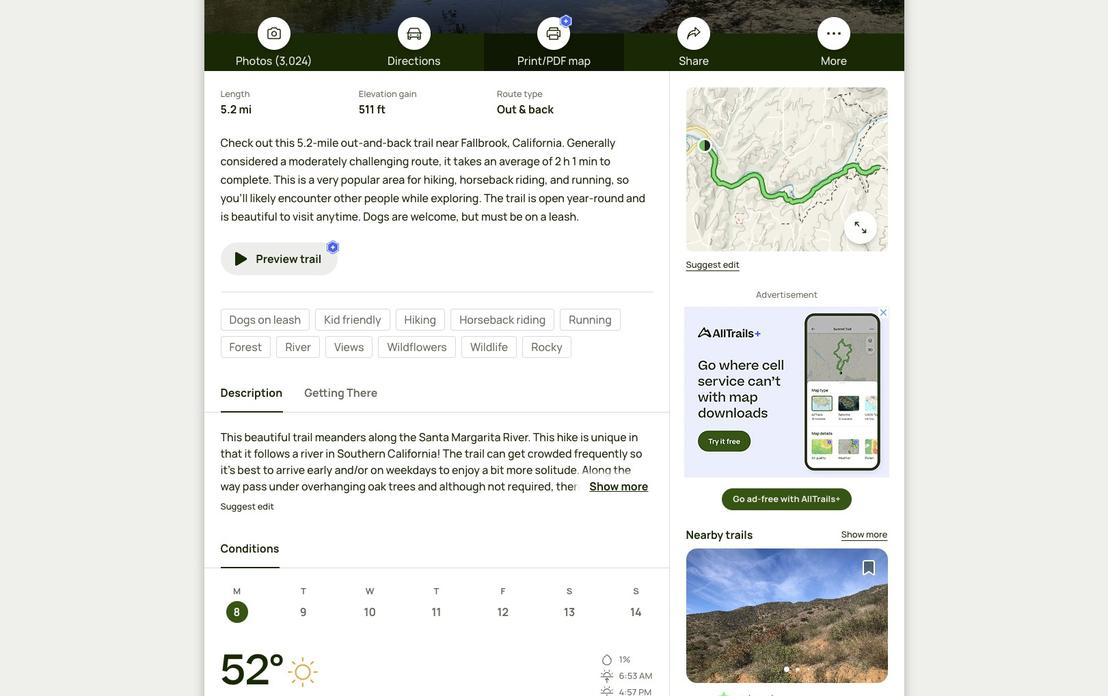 Task type: describe. For each thing, give the bounding box(es) containing it.
getting there button
[[304, 375, 378, 413]]

t for t 9
[[301, 585, 306, 598]]

forest
[[229, 340, 262, 355]]

suggest edit for the suggest edit button
[[221, 501, 274, 513]]

go ad-free with alltrails+
[[733, 493, 841, 505]]

nearby trails
[[686, 528, 753, 543]]

show more button
[[586, 478, 653, 496]]

go
[[733, 493, 745, 505]]

mi
[[239, 102, 252, 117]]

print/pdf map link
[[484, 14, 624, 69]]

considered
[[221, 154, 278, 169]]

(3,024)
[[275, 53, 312, 68]]

gain
[[399, 88, 417, 100]]

preview
[[256, 252, 298, 267]]

navigate previous image
[[701, 609, 715, 623]]

1%
[[619, 654, 631, 666]]

kid
[[324, 313, 340, 328]]

riding,
[[516, 172, 548, 187]]

photos
[[236, 53, 272, 68]]

anytime.
[[316, 209, 361, 224]]

5.2
[[221, 102, 237, 117]]

photos (3,024)
[[236, 53, 312, 68]]

s for 14
[[633, 585, 639, 598]]

encounter
[[278, 191, 332, 206]]

route,
[[411, 154, 442, 169]]

1 horizontal spatial trail
[[414, 135, 434, 150]]

directions link
[[344, 17, 484, 69]]

route
[[497, 88, 522, 100]]

year-
[[567, 191, 594, 206]]

suggest for the suggest edit button
[[221, 501, 256, 513]]

expand map image
[[852, 219, 869, 236]]

complete.
[[221, 172, 272, 187]]

exploring.
[[431, 191, 482, 206]]

are
[[392, 209, 408, 224]]

1 horizontal spatial and
[[626, 191, 646, 206]]

leash
[[273, 313, 301, 328]]

navigate next image
[[859, 609, 873, 623]]

open
[[539, 191, 565, 206]]

getting
[[304, 386, 345, 401]]

1 horizontal spatial a
[[309, 172, 315, 187]]

be
[[510, 209, 523, 224]]

suggest edit link
[[686, 258, 740, 272]]

hiking,
[[424, 172, 458, 187]]

you'll
[[221, 191, 248, 206]]

while
[[402, 191, 429, 206]]

moderately
[[289, 154, 347, 169]]

add to list image
[[861, 560, 877, 576]]

show more for show more link
[[842, 529, 888, 541]]

show for show more link
[[842, 529, 865, 541]]

views
[[334, 340, 364, 355]]

likely
[[250, 191, 276, 206]]

wildlife
[[470, 340, 508, 355]]

12
[[497, 605, 509, 620]]

show for show more "button"
[[590, 480, 619, 495]]

conditions button
[[221, 531, 279, 569]]

average
[[499, 154, 540, 169]]

0 horizontal spatial dogs
[[229, 313, 256, 328]]

elevation gain 511 ft
[[359, 88, 417, 117]]

0 horizontal spatial a
[[280, 154, 287, 169]]

santa margarita river trail, santa margarita county preserve, fallbrook, california, united states | alltrails.com image
[[204, 0, 904, 34]]

very
[[317, 172, 339, 187]]

horseback riding
[[460, 313, 546, 328]]

california.
[[513, 135, 565, 150]]

must
[[481, 209, 508, 224]]

length 5.2 mi
[[221, 88, 252, 117]]

length
[[221, 88, 250, 100]]

description button
[[221, 375, 283, 413]]

dogs on leash
[[229, 313, 301, 328]]

beautiful
[[231, 209, 277, 224]]

2
[[555, 154, 561, 169]]

2 horizontal spatial a
[[540, 209, 547, 224]]

m
[[233, 585, 241, 598]]

type
[[524, 88, 543, 100]]

for
[[407, 172, 422, 187]]

back inside "check out this 5.2-mile out-and-back trail near fallbrook, california. generally considered a moderately challenging route, it takes an average of 2 h 1 min to complete. this is a very popular area for hiking, horseback riding, and running, so you'll likely encounter other people while exploring. the trail is open year-round and is beautiful to visit anytime. dogs are welcome, but must be on a leash."
[[387, 135, 411, 150]]

other
[[334, 191, 362, 206]]

cookie consent banner dialog
[[16, 632, 1092, 680]]

leash.
[[549, 209, 579, 224]]

river
[[285, 340, 311, 355]]

area
[[382, 172, 405, 187]]

but
[[461, 209, 479, 224]]

0 horizontal spatial is
[[221, 209, 229, 224]]

it
[[444, 154, 451, 169]]

friendly
[[342, 313, 381, 328]]

generally
[[567, 135, 616, 150]]

511
[[359, 102, 375, 117]]

more
[[821, 53, 847, 68]]

popular
[[341, 172, 380, 187]]

people
[[364, 191, 400, 206]]

map
[[569, 53, 591, 68]]

mile
[[317, 135, 339, 150]]

advertisement region
[[684, 307, 890, 478]]

this
[[274, 172, 296, 187]]



Task type: locate. For each thing, give the bounding box(es) containing it.
2 t from the left
[[434, 585, 439, 598]]

11
[[432, 605, 441, 620]]

1 horizontal spatial suggest
[[686, 258, 721, 271]]

a down open
[[540, 209, 547, 224]]

on inside "check out this 5.2-mile out-and-back trail near fallbrook, california. generally considered a moderately challenging route, it takes an average of 2 h 1 min to complete. this is a very popular area for hiking, horseback riding, and running, so you'll likely encounter other people while exploring. the trail is open year-round and is beautiful to visit anytime. dogs are welcome, but must be on a leash."
[[525, 209, 538, 224]]

1 vertical spatial trail
[[506, 191, 526, 206]]

t up 9
[[301, 585, 306, 598]]

and down 2
[[550, 172, 570, 187]]

t up 11
[[434, 585, 439, 598]]

more link
[[764, 17, 904, 69]]

1 horizontal spatial s
[[633, 585, 639, 598]]

0 vertical spatial more
[[621, 480, 649, 495]]

suggest
[[686, 258, 721, 271], [221, 501, 256, 513]]

1 vertical spatial show more
[[842, 529, 888, 541]]

on left the leash
[[258, 313, 271, 328]]

0 horizontal spatial show
[[590, 480, 619, 495]]

preview trail button
[[221, 243, 338, 276]]

horseback
[[460, 172, 514, 187]]

show more inside "button"
[[590, 480, 649, 495]]

back down type
[[529, 102, 554, 117]]

0 horizontal spatial suggest
[[221, 501, 256, 513]]

suggest inside the suggest edit button
[[221, 501, 256, 513]]

a up this on the top left of page
[[280, 154, 287, 169]]

&
[[519, 102, 526, 117]]

show more link
[[842, 527, 888, 544]]

1 vertical spatial and
[[626, 191, 646, 206]]

1 vertical spatial is
[[528, 191, 537, 206]]

s up 13
[[567, 585, 573, 598]]

santa margarita river trail map image
[[686, 88, 888, 252]]

1 horizontal spatial more
[[866, 529, 888, 541]]

preview trail
[[256, 252, 322, 267]]

horseback
[[460, 313, 514, 328]]

suggest inside the "suggest edit" link
[[686, 258, 721, 271]]

kid friendly
[[324, 313, 381, 328]]

t for t
[[434, 585, 439, 598]]

on
[[525, 209, 538, 224], [258, 313, 271, 328]]

0 vertical spatial dogs
[[363, 209, 390, 224]]

1 horizontal spatial is
[[298, 172, 306, 187]]

1 horizontal spatial show more
[[842, 529, 888, 541]]

am
[[639, 670, 653, 683]]

1 vertical spatial more
[[866, 529, 888, 541]]

1 vertical spatial edit
[[258, 501, 274, 513]]

getting there
[[304, 386, 378, 401]]

1 horizontal spatial back
[[529, 102, 554, 117]]

round
[[594, 191, 624, 206]]

a left "very"
[[309, 172, 315, 187]]

1 vertical spatial suggest
[[221, 501, 256, 513]]

1 vertical spatial dogs
[[229, 313, 256, 328]]

1 t from the left
[[301, 585, 306, 598]]

rocky
[[531, 340, 563, 355]]

tab list
[[221, 375, 653, 413]]

this
[[275, 135, 295, 150]]

takes
[[454, 154, 482, 169]]

0 vertical spatial edit
[[723, 258, 740, 271]]

0 vertical spatial a
[[280, 154, 287, 169]]

hiking
[[404, 313, 436, 328]]

trail inside button
[[300, 252, 322, 267]]

0 vertical spatial suggest edit
[[686, 258, 740, 271]]

f
[[501, 585, 505, 598]]

0 horizontal spatial and
[[550, 172, 570, 187]]

min
[[579, 154, 598, 169]]

1 horizontal spatial suggest edit
[[686, 258, 740, 271]]

welcome,
[[411, 209, 459, 224]]

suggest for the "suggest edit" link
[[686, 258, 721, 271]]

on right be on the top of the page
[[525, 209, 538, 224]]

2 vertical spatial is
[[221, 209, 229, 224]]

elevation
[[359, 88, 397, 100]]

6:53
[[619, 670, 638, 683]]

1 horizontal spatial t
[[434, 585, 439, 598]]

0 vertical spatial on
[[525, 209, 538, 224]]

0 vertical spatial is
[[298, 172, 306, 187]]

is right this on the top left of page
[[298, 172, 306, 187]]

of
[[542, 154, 553, 169]]

back inside route type out & back
[[529, 102, 554, 117]]

more for show more link
[[866, 529, 888, 541]]

2 vertical spatial trail
[[300, 252, 322, 267]]

out
[[497, 102, 517, 117]]

print/pdf map
[[518, 53, 591, 68]]

1
[[572, 154, 577, 169]]

0 horizontal spatial back
[[387, 135, 411, 150]]

edit inside button
[[258, 501, 274, 513]]

6:53 am
[[619, 670, 653, 683]]

running,
[[572, 172, 615, 187]]

trail up be on the top of the page
[[506, 191, 526, 206]]

dialog
[[0, 0, 1108, 697]]

0 horizontal spatial to
[[280, 209, 290, 224]]

share link
[[624, 17, 764, 69]]

0 vertical spatial show more
[[590, 480, 649, 495]]

nearby
[[686, 528, 724, 543]]

13
[[564, 605, 575, 620]]

1 horizontal spatial on
[[525, 209, 538, 224]]

suggest edit for the "suggest edit" link
[[686, 258, 740, 271]]

t inside "t 9"
[[301, 585, 306, 598]]

2 horizontal spatial is
[[528, 191, 537, 206]]

0 horizontal spatial on
[[258, 313, 271, 328]]

challenging
[[349, 154, 409, 169]]

check out this 5.2-mile out-and-back trail near fallbrook, california. generally considered a moderately challenging route, it takes an average of 2 h 1 min to complete. this is a very popular area for hiking, horseback riding, and running, so you'll likely encounter other people while exploring. the trail is open year-round and is beautiful to visit anytime. dogs are welcome, but must be on a leash.
[[221, 135, 646, 224]]

more
[[621, 480, 649, 495], [866, 529, 888, 541]]

an
[[484, 154, 497, 169]]

t 9
[[300, 585, 307, 620]]

tab list containing description
[[221, 375, 653, 413]]

description
[[221, 386, 283, 401]]

1 vertical spatial a
[[309, 172, 315, 187]]

and down so
[[626, 191, 646, 206]]

s
[[567, 585, 573, 598], [633, 585, 639, 598]]

ad-
[[747, 493, 761, 505]]

0 horizontal spatial more
[[621, 480, 649, 495]]

0 vertical spatial show
[[590, 480, 619, 495]]

back
[[529, 102, 554, 117], [387, 135, 411, 150]]

1 horizontal spatial edit
[[723, 258, 740, 271]]

trails
[[726, 528, 753, 543]]

1 vertical spatial show
[[842, 529, 865, 541]]

1 horizontal spatial dogs
[[363, 209, 390, 224]]

1 vertical spatial to
[[280, 209, 290, 224]]

edit for the suggest edit button
[[258, 501, 274, 513]]

suggest edit button
[[221, 501, 274, 514]]

and-
[[363, 135, 387, 150]]

14
[[630, 605, 642, 620]]

1 s from the left
[[567, 585, 573, 598]]

running
[[569, 313, 612, 328]]

dogs inside "check out this 5.2-mile out-and-back trail near fallbrook, california. generally considered a moderately challenging route, it takes an average of 2 h 1 min to complete. this is a very popular area for hiking, horseback riding, and running, so you'll likely encounter other people while exploring. the trail is open year-round and is beautiful to visit anytime. dogs are welcome, but must be on a leash."
[[363, 209, 390, 224]]

0 horizontal spatial edit
[[258, 501, 274, 513]]

dogs up forest
[[229, 313, 256, 328]]

with
[[781, 493, 800, 505]]

go ad-free with alltrails+ link
[[722, 489, 852, 511]]

wildflowers
[[387, 340, 447, 355]]

0 horizontal spatial trail
[[300, 252, 322, 267]]

trail right the preview
[[300, 252, 322, 267]]

s for 13
[[567, 585, 573, 598]]

out-
[[341, 135, 363, 150]]

directions
[[388, 53, 441, 68]]

1 vertical spatial back
[[387, 135, 411, 150]]

1 horizontal spatial to
[[600, 154, 611, 169]]

1 horizontal spatial show
[[842, 529, 865, 541]]

check
[[221, 135, 253, 150]]

trail up route,
[[414, 135, 434, 150]]

2 horizontal spatial trail
[[506, 191, 526, 206]]

2 s from the left
[[633, 585, 639, 598]]

10
[[364, 605, 376, 620]]

show more for show more "button"
[[590, 480, 649, 495]]

and
[[550, 172, 570, 187], [626, 191, 646, 206]]

0 horizontal spatial s
[[567, 585, 573, 598]]

riding
[[517, 313, 546, 328]]

to left visit
[[280, 209, 290, 224]]

show inside "button"
[[590, 480, 619, 495]]

s up 14
[[633, 585, 639, 598]]

ft
[[377, 102, 386, 117]]

edit for the "suggest edit" link
[[723, 258, 740, 271]]

more inside "button"
[[621, 480, 649, 495]]

8
[[234, 605, 240, 620]]

2 vertical spatial a
[[540, 209, 547, 224]]

so
[[617, 172, 629, 187]]

0 horizontal spatial show more
[[590, 480, 649, 495]]

edit
[[723, 258, 740, 271], [258, 501, 274, 513]]

visit
[[293, 209, 314, 224]]

fallbrook,
[[461, 135, 510, 150]]

0 vertical spatial back
[[529, 102, 554, 117]]

trail
[[414, 135, 434, 150], [506, 191, 526, 206], [300, 252, 322, 267]]

to right the min
[[600, 154, 611, 169]]

0 vertical spatial to
[[600, 154, 611, 169]]

is
[[298, 172, 306, 187], [528, 191, 537, 206], [221, 209, 229, 224]]

share
[[679, 53, 709, 68]]

0 vertical spatial suggest
[[686, 258, 721, 271]]

is down you'll
[[221, 209, 229, 224]]

is down riding,
[[528, 191, 537, 206]]

0 horizontal spatial t
[[301, 585, 306, 598]]

a
[[280, 154, 287, 169], [309, 172, 315, 187], [540, 209, 547, 224]]

conditions
[[221, 542, 279, 557]]

back up challenging
[[387, 135, 411, 150]]

show
[[590, 480, 619, 495], [842, 529, 865, 541]]

0 horizontal spatial suggest edit
[[221, 501, 274, 513]]

0 vertical spatial trail
[[414, 135, 434, 150]]

print/pdf
[[518, 53, 566, 68]]

1 vertical spatial on
[[258, 313, 271, 328]]

advertisement
[[756, 288, 818, 301]]

dogs down people
[[363, 209, 390, 224]]

0 vertical spatial and
[[550, 172, 570, 187]]

1 vertical spatial suggest edit
[[221, 501, 274, 513]]

route type out & back
[[497, 88, 554, 117]]

more for show more "button"
[[621, 480, 649, 495]]



Task type: vqa. For each thing, say whether or not it's contained in the screenshot.
the leftmost the the
no



